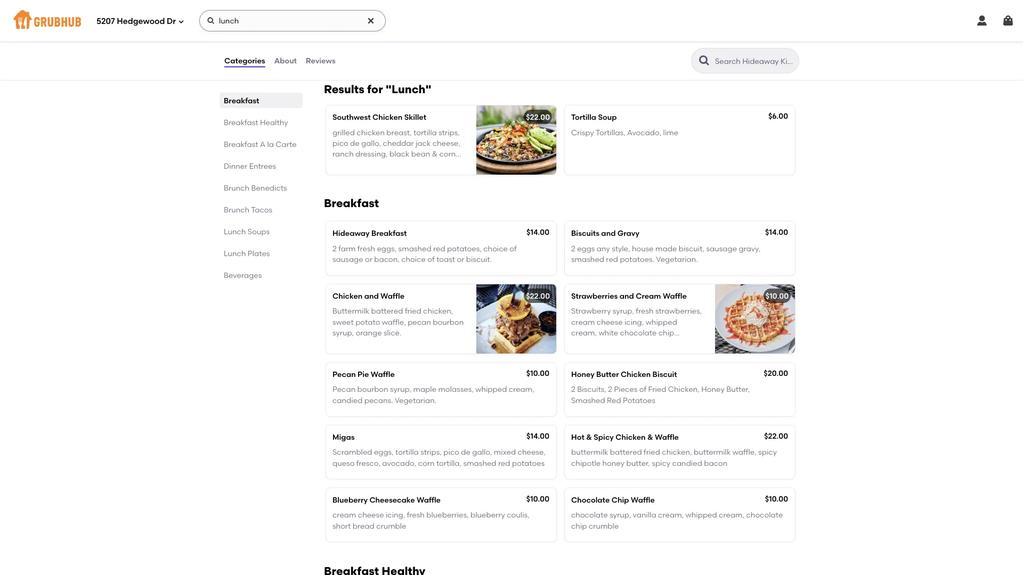 Task type: describe. For each thing, give the bounding box(es) containing it.
pecan for pecan bourbon syrup, maple molasses, whipped cream, candied pecans. vegetarian.
[[333, 385, 356, 394]]

$22.00 for tortilla
[[526, 113, 550, 122]]

syrup, inside buttermilk battered fried chicken, sweet potato waffle, pecan bourbon syrup, orange slice.
[[333, 329, 354, 338]]

fresh for strawberries,
[[636, 307, 654, 316]]

biscuits
[[571, 229, 600, 238]]

5207
[[96, 17, 115, 26]]

de inside grilled chicken breast, tortilla strips, pico de gallo,  cheddar jack cheese, ranch dressing,  black bean & corn salsa, rice, avocado
[[350, 139, 360, 148]]

5207 hedgewood dr
[[96, 17, 176, 26]]

strips, inside scrambled eggs, tortilla strips, pico de gallo, mixed cheese, queso fresco, avocado, corn tortilla, smashed red potatoes
[[421, 448, 442, 457]]

cream inside cream cheese icing, fresh blueberries, blueberry coulis, short bread crumble
[[333, 511, 356, 520]]

$14.00 for scrambled eggs, tortilla strips, pico de gallo, mixed cheese, queso fresco, avocado, corn tortilla, smashed red potatoes
[[527, 432, 550, 441]]

avocado,
[[627, 128, 662, 137]]

plates
[[248, 249, 270, 258]]

1 vertical spatial of
[[428, 255, 435, 264]]

sweet
[[333, 318, 354, 327]]

bacon
[[704, 459, 728, 468]]

mixed
[[494, 448, 516, 457]]

lime
[[663, 128, 679, 137]]

brunch for brunch tacos
[[224, 205, 250, 214]]

$10.00 for cream cheese icing, fresh blueberries, blueberry coulis, short bread crumble
[[527, 495, 550, 504]]

lunch plates
[[224, 249, 270, 258]]

potatoes
[[512, 459, 545, 468]]

cheese inside cream cheese icing, fresh blueberries, blueberry coulis, short bread crumble
[[358, 511, 384, 520]]

buttermilk battered fried chicken, buttermilk waffle,  spicy chipotle honey butter, spicy candied bacon
[[571, 448, 777, 468]]

potatoes,
[[447, 244, 482, 253]]

crumble inside cream cheese icing, fresh blueberries, blueberry coulis, short bread crumble
[[376, 522, 406, 531]]

chocolate chip waffle
[[571, 496, 655, 505]]

soup
[[598, 113, 617, 122]]

smashed inside 2 farm fresh eggs, smashed red potatoes, choice of sausage or bacon, choice of toast or biscuit.
[[399, 244, 432, 253]]

potatoes
[[623, 396, 656, 405]]

lunch soups tab
[[224, 226, 299, 237]]

mi
[[343, 14, 351, 21]]

dinner entrees tab
[[224, 160, 299, 172]]

vegetarian. inside strawberry syrup, fresh strawberries, cream cheese icing, whipped cream, white chocolate chip crumble. vegetarian.
[[605, 339, 647, 348]]

orange
[[356, 329, 382, 338]]

style,
[[612, 244, 630, 253]]

coulis,
[[507, 511, 530, 520]]

2 or from the left
[[457, 255, 464, 264]]

fried
[[649, 385, 667, 394]]

2 horizontal spatial &
[[648, 433, 653, 442]]

2 horizontal spatial chocolate
[[747, 511, 783, 520]]

categories button
[[224, 42, 266, 80]]

brunch benedicts
[[224, 183, 287, 192]]

battered for waffle
[[371, 307, 403, 316]]

corn inside scrambled eggs, tortilla strips, pico de gallo, mixed cheese, queso fresco, avocado, corn tortilla, smashed red potatoes
[[418, 459, 435, 468]]

pico inside grilled chicken breast, tortilla strips, pico de gallo,  cheddar jack cheese, ranch dressing,  black bean & corn salsa, rice, avocado
[[333, 139, 348, 148]]

fried for slice.
[[405, 307, 421, 316]]

biscuits and gravy
[[571, 229, 640, 238]]

results for "lunch"
[[324, 83, 432, 96]]

min inside pickup 1.3 mi • 20–30 min
[[378, 14, 390, 21]]

syrup, inside strawberry syrup, fresh strawberries, cream cheese icing, whipped cream, white chocolate chip crumble. vegetarian.
[[613, 307, 634, 316]]

search icon image
[[698, 54, 711, 67]]

2 for 2 biscuits, 2 pieces of fried chicken, honey butter, smashed red potatoes
[[571, 385, 576, 394]]

fresh inside cream cheese icing, fresh blueberries, blueberry coulis, short bread crumble
[[407, 511, 425, 520]]

molasses,
[[438, 385, 474, 394]]

smashed
[[571, 396, 605, 405]]

waffle for pecan bourbon syrup, maple molasses, whipped cream, candied pecans. vegetarian.
[[371, 370, 395, 379]]

slice.
[[384, 329, 402, 338]]

strawberries and cream waffle
[[571, 292, 687, 301]]

pecans.
[[364, 396, 393, 405]]

honey inside 2 biscuits, 2 pieces of fried chicken, honey butter, smashed red potatoes
[[702, 385, 725, 394]]

blueberry cheesecake waffle
[[333, 496, 441, 505]]

chicken
[[357, 128, 385, 137]]

for
[[367, 83, 383, 96]]

categories
[[224, 56, 265, 65]]

battered for spicy
[[610, 448, 642, 457]]

entrees
[[249, 162, 276, 171]]

spicy
[[594, 433, 614, 442]]

2 biscuits, 2 pieces of fried chicken, honey butter, smashed red potatoes
[[571, 385, 750, 405]]

& inside grilled chicken breast, tortilla strips, pico de gallo,  cheddar jack cheese, ranch dressing,  black bean & corn salsa, rice, avocado
[[432, 149, 438, 159]]

brunch for brunch benedicts
[[224, 183, 250, 192]]

lunch plates tab
[[224, 248, 299, 259]]

icing, inside cream cheese icing, fresh blueberries, blueberry coulis, short bread crumble
[[386, 511, 405, 520]]

breakfast up 'bacon,'
[[372, 229, 407, 238]]

breakfast tab
[[224, 95, 299, 106]]

chicken up pieces
[[621, 370, 651, 379]]

2 vertical spatial $22.00
[[765, 432, 788, 441]]

scrambled eggs, tortilla strips, pico de gallo, mixed cheese, queso fresco, avocado, corn tortilla, smashed red potatoes
[[333, 448, 546, 468]]

reviews
[[306, 56, 336, 65]]

1 vertical spatial spicy
[[652, 459, 671, 468]]

reviews button
[[305, 42, 336, 80]]

honey
[[603, 459, 625, 468]]

strawberry syrup, fresh strawberries, cream cheese icing, whipped cream, white chocolate chip crumble. vegetarian.
[[571, 307, 702, 348]]

tortilla,
[[437, 459, 462, 468]]

dressing,
[[356, 149, 388, 159]]

chip inside chocolate syrup, vanilla cream, whipped cream,  chocolate chip crumble
[[571, 522, 587, 531]]

eggs, inside scrambled eggs, tortilla strips, pico de gallo, mixed cheese, queso fresco, avocado, corn tortilla, smashed red potatoes
[[374, 448, 394, 457]]

of inside 2 biscuits, 2 pieces of fried chicken, honey butter, smashed red potatoes
[[640, 385, 647, 394]]

bourbon inside pecan bourbon syrup, maple molasses, whipped cream, candied pecans. vegetarian.
[[357, 385, 388, 394]]

2 eggs any style, house made biscuit, sausage gravy, smashed red potatoes. vegetarian.
[[571, 244, 761, 264]]

whipped inside pecan bourbon syrup, maple molasses, whipped cream, candied pecans. vegetarian.
[[476, 385, 507, 394]]

crispy
[[571, 128, 594, 137]]

sausage inside 2 farm fresh eggs, smashed red potatoes, choice of sausage or bacon, choice of toast or biscuit.
[[333, 255, 363, 264]]

whipped inside strawberry syrup, fresh strawberries, cream cheese icing, whipped cream, white chocolate chip crumble. vegetarian.
[[646, 318, 677, 327]]

smashed inside 2 eggs any style, house made biscuit, sausage gravy, smashed red potatoes. vegetarian.
[[571, 255, 604, 264]]

cheese inside strawberry syrup, fresh strawberries, cream cheese icing, whipped cream, white chocolate chip crumble. vegetarian.
[[597, 318, 623, 327]]

buttermilk battered fried chicken, sweet potato waffle, pecan bourbon syrup, orange slice.
[[333, 307, 464, 338]]

pecan
[[408, 318, 431, 327]]

candied inside pecan bourbon syrup, maple molasses, whipped cream, candied pecans. vegetarian.
[[333, 396, 363, 405]]

fresco,
[[356, 459, 381, 468]]

svg image
[[367, 17, 375, 25]]

chicken right spicy
[[616, 433, 646, 442]]

Search for food, convenience, alcohol... search field
[[199, 10, 386, 31]]

blueberry
[[471, 511, 505, 520]]

toast
[[437, 255, 455, 264]]

avocado
[[372, 160, 404, 169]]

eggs
[[577, 244, 595, 253]]

2 farm fresh eggs, smashed red potatoes, choice of sausage or bacon, choice of toast or biscuit.
[[333, 244, 517, 264]]

$10.00 for chocolate syrup, vanilla cream, whipped cream,  chocolate chip crumble
[[765, 495, 788, 504]]

cheese, inside scrambled eggs, tortilla strips, pico de gallo, mixed cheese, queso fresco, avocado, corn tortilla, smashed red potatoes
[[518, 448, 546, 457]]

tortillas,
[[596, 128, 626, 137]]

icing, inside strawberry syrup, fresh strawberries, cream cheese icing, whipped cream, white chocolate chip crumble. vegetarian.
[[625, 318, 644, 327]]

tortilla inside grilled chicken breast, tortilla strips, pico de gallo,  cheddar jack cheese, ranch dressing,  black bean & corn salsa, rice, avocado
[[414, 128, 437, 137]]

beverages
[[224, 271, 262, 280]]

waffle for buttermilk battered fried chicken, sweet potato waffle, pecan bourbon syrup, orange slice.
[[381, 292, 405, 301]]

maple
[[413, 385, 437, 394]]

southwest chicken skillet
[[333, 113, 426, 122]]

short
[[333, 522, 351, 531]]

southwest chicken skillet image
[[477, 106, 557, 175]]

soups
[[248, 227, 270, 236]]

biscuit
[[653, 370, 677, 379]]

$6.00
[[769, 112, 788, 121]]

20–30
[[358, 14, 377, 21]]

option group containing delivery 25–40 min
[[224, 0, 407, 27]]

chicken and waffle image
[[477, 285, 557, 354]]

candied inside buttermilk battered fried chicken, buttermilk waffle,  spicy chipotle honey butter, spicy candied bacon
[[672, 459, 702, 468]]

avocado,
[[382, 459, 417, 468]]

hedgewood
[[117, 17, 165, 26]]

chicken up buttermilk
[[333, 292, 363, 301]]

hideaway
[[333, 229, 370, 238]]

0 vertical spatial of
[[510, 244, 517, 253]]

potato
[[356, 318, 380, 327]]

biscuit.
[[466, 255, 492, 264]]

and for strawberries
[[620, 292, 634, 301]]

strawberries,
[[656, 307, 702, 316]]

grilled
[[333, 128, 355, 137]]

gallo, inside grilled chicken breast, tortilla strips, pico de gallo,  cheddar jack cheese, ranch dressing,  black bean & corn salsa, rice, avocado
[[361, 139, 381, 148]]

chocolate inside strawberry syrup, fresh strawberries, cream cheese icing, whipped cream, white chocolate chip crumble. vegetarian.
[[620, 329, 657, 338]]

grilled chicken breast, tortilla strips, pico de gallo,  cheddar jack cheese, ranch dressing,  black bean & corn salsa, rice, avocado
[[333, 128, 461, 169]]

1 horizontal spatial spicy
[[759, 448, 777, 457]]

delivery 25–40 min
[[253, 4, 285, 21]]

crispy tortillas, avocado, lime
[[571, 128, 679, 137]]

lunch for lunch soups
[[224, 227, 246, 236]]



Task type: vqa. For each thing, say whether or not it's contained in the screenshot.


Task type: locate. For each thing, give the bounding box(es) containing it.
1 vertical spatial gallo,
[[472, 448, 492, 457]]

1 vertical spatial lunch
[[224, 249, 246, 258]]

chicken,
[[668, 385, 700, 394]]

1 crumble from the left
[[376, 522, 406, 531]]

breakfast up the breakfast healthy
[[224, 96, 259, 105]]

1 horizontal spatial choice
[[484, 244, 508, 253]]

skillet
[[404, 113, 426, 122]]

of right potatoes,
[[510, 244, 517, 253]]

0 vertical spatial bourbon
[[433, 318, 464, 327]]

or
[[365, 255, 373, 264], [457, 255, 464, 264]]

& up butter,
[[648, 433, 653, 442]]

crumble down chocolate chip waffle on the bottom right of the page
[[589, 522, 619, 531]]

gallo, inside scrambled eggs, tortilla strips, pico de gallo, mixed cheese, queso fresco, avocado, corn tortilla, smashed red potatoes
[[472, 448, 492, 457]]

0 vertical spatial cheese,
[[433, 139, 461, 148]]

brunch tacos tab
[[224, 204, 299, 215]]

lunch soups
[[224, 227, 270, 236]]

butter,
[[727, 385, 750, 394]]

breast,
[[387, 128, 412, 137]]

vegetarian. inside pecan bourbon syrup, maple molasses, whipped cream, candied pecans. vegetarian.
[[395, 396, 437, 405]]

min inside delivery 25–40 min
[[273, 14, 285, 21]]

and up buttermilk
[[364, 292, 379, 301]]

dinner entrees
[[224, 162, 276, 171]]

25–40
[[253, 14, 272, 21]]

0 horizontal spatial red
[[433, 244, 445, 253]]

breakfast a la carte tab
[[224, 139, 299, 150]]

$10.00 for pecan bourbon syrup, maple molasses, whipped cream, candied pecans. vegetarian.
[[527, 369, 550, 378]]

icing, down cheesecake
[[386, 511, 405, 520]]

waffle up buttermilk battered fried chicken, sweet potato waffle, pecan bourbon syrup, orange slice.
[[381, 292, 405, 301]]

waffle up buttermilk battered fried chicken, buttermilk waffle,  spicy chipotle honey butter, spicy candied bacon
[[655, 433, 679, 442]]

1 horizontal spatial chicken,
[[662, 448, 692, 457]]

1.3
[[334, 14, 341, 21]]

0 horizontal spatial buttermilk
[[571, 448, 608, 457]]

1 vertical spatial cheese
[[358, 511, 384, 520]]

1 vertical spatial strips,
[[421, 448, 442, 457]]

2 left "eggs"
[[571, 244, 576, 253]]

honey
[[571, 370, 595, 379], [702, 385, 725, 394]]

breakfast for breakfast tab
[[224, 96, 259, 105]]

smashed down mixed
[[464, 459, 497, 468]]

lunch left 'soups'
[[224, 227, 246, 236]]

breakfast left a
[[224, 140, 258, 149]]

southwest
[[333, 113, 371, 122]]

syrup, inside chocolate syrup, vanilla cream, whipped cream,  chocolate chip crumble
[[610, 511, 631, 520]]

black
[[390, 149, 410, 159]]

0 horizontal spatial whipped
[[476, 385, 507, 394]]

2 inside 2 eggs any style, house made biscuit, sausage gravy, smashed red potatoes. vegetarian.
[[571, 244, 576, 253]]

0 horizontal spatial and
[[364, 292, 379, 301]]

2 crumble from the left
[[589, 522, 619, 531]]

la
[[267, 140, 274, 149]]

1 horizontal spatial cream
[[571, 318, 595, 327]]

corn left tortilla,
[[418, 459, 435, 468]]

pieces
[[614, 385, 638, 394]]

1 horizontal spatial corn
[[439, 149, 456, 159]]

1 vertical spatial pecan
[[333, 385, 356, 394]]

0 horizontal spatial chocolate
[[571, 511, 608, 520]]

1 horizontal spatial waffle,
[[733, 448, 757, 457]]

1 lunch from the top
[[224, 227, 246, 236]]

migas
[[333, 433, 355, 442]]

0 horizontal spatial de
[[350, 139, 360, 148]]

cheese, up the potatoes
[[518, 448, 546, 457]]

chicken
[[373, 113, 403, 122], [333, 292, 363, 301], [621, 370, 651, 379], [616, 433, 646, 442]]

2 inside 2 farm fresh eggs, smashed red potatoes, choice of sausage or bacon, choice of toast or biscuit.
[[333, 244, 337, 253]]

vegetarian. down "made"
[[656, 255, 698, 264]]

$22.00 for strawberries
[[526, 292, 550, 301]]

1 vertical spatial cheese,
[[518, 448, 546, 457]]

1 horizontal spatial whipped
[[646, 318, 677, 327]]

0 vertical spatial $22.00
[[526, 113, 550, 122]]

syrup, inside pecan bourbon syrup, maple molasses, whipped cream, candied pecans. vegetarian.
[[390, 385, 412, 394]]

breakfast healthy tab
[[224, 117, 299, 128]]

pecan left pie
[[333, 370, 356, 379]]

2
[[333, 244, 337, 253], [571, 244, 576, 253], [571, 385, 576, 394], [608, 385, 613, 394]]

gallo, left mixed
[[472, 448, 492, 457]]

fresh inside 2 farm fresh eggs, smashed red potatoes, choice of sausage or bacon, choice of toast or biscuit.
[[358, 244, 375, 253]]

pecan inside pecan bourbon syrup, maple molasses, whipped cream, candied pecans. vegetarian.
[[333, 385, 356, 394]]

& right hot
[[586, 433, 592, 442]]

0 vertical spatial corn
[[439, 149, 456, 159]]

0 vertical spatial eggs,
[[377, 244, 397, 253]]

chipotle
[[571, 459, 601, 468]]

1 horizontal spatial vegetarian.
[[605, 339, 647, 348]]

2 horizontal spatial of
[[640, 385, 647, 394]]

syrup, left maple
[[390, 385, 412, 394]]

$20.00
[[764, 369, 788, 378]]

0 vertical spatial vegetarian.
[[656, 255, 698, 264]]

chicken, for chicken and waffle
[[423, 307, 453, 316]]

red inside 2 farm fresh eggs, smashed red potatoes, choice of sausage or bacon, choice of toast or biscuit.
[[433, 244, 445, 253]]

pecan down "pecan pie waffle"
[[333, 385, 356, 394]]

fresh
[[358, 244, 375, 253], [636, 307, 654, 316], [407, 511, 425, 520]]

de down grilled
[[350, 139, 360, 148]]

0 vertical spatial pico
[[333, 139, 348, 148]]

cream cheese icing, fresh blueberries, blueberry coulis, short bread crumble
[[333, 511, 530, 531]]

0 horizontal spatial sausage
[[333, 255, 363, 264]]

pico up ranch
[[333, 139, 348, 148]]

0 horizontal spatial crumble
[[376, 522, 406, 531]]

1 horizontal spatial de
[[461, 448, 471, 457]]

1 or from the left
[[365, 255, 373, 264]]

min
[[273, 14, 285, 21], [378, 14, 390, 21]]

0 vertical spatial red
[[433, 244, 445, 253]]

waffle up cream cheese icing, fresh blueberries, blueberry coulis, short bread crumble
[[417, 496, 441, 505]]

1 vertical spatial brunch
[[224, 205, 250, 214]]

vegetarian. inside 2 eggs any style, house made biscuit, sausage gravy, smashed red potatoes. vegetarian.
[[656, 255, 698, 264]]

buttermilk up chipotle
[[571, 448, 608, 457]]

strips,
[[439, 128, 460, 137], [421, 448, 442, 457]]

bourbon
[[433, 318, 464, 327], [357, 385, 388, 394]]

brunch up lunch soups
[[224, 205, 250, 214]]

0 horizontal spatial battered
[[371, 307, 403, 316]]

fresh down hideaway breakfast
[[358, 244, 375, 253]]

$14.00 for 2 eggs any style, house made biscuit, sausage gravy, smashed red potatoes. vegetarian.
[[765, 228, 788, 237]]

vegetarian. down maple
[[395, 396, 437, 405]]

2 min from the left
[[378, 14, 390, 21]]

cheese, right jack
[[433, 139, 461, 148]]

cheesecake
[[370, 496, 415, 505]]

honey butter chicken biscuit
[[571, 370, 677, 379]]

2 pecan from the top
[[333, 385, 356, 394]]

0 horizontal spatial min
[[273, 14, 285, 21]]

chocolate
[[571, 496, 610, 505]]

2 vertical spatial smashed
[[464, 459, 497, 468]]

whipped inside chocolate syrup, vanilla cream, whipped cream,  chocolate chip crumble
[[686, 511, 717, 520]]

0 horizontal spatial or
[[365, 255, 373, 264]]

red down any
[[606, 255, 618, 264]]

2 up smashed
[[571, 385, 576, 394]]

of
[[510, 244, 517, 253], [428, 255, 435, 264], [640, 385, 647, 394]]

fresh for eggs,
[[358, 244, 375, 253]]

gravy,
[[739, 244, 761, 253]]

2 vertical spatial fresh
[[407, 511, 425, 520]]

1 horizontal spatial of
[[510, 244, 517, 253]]

0 horizontal spatial cheese
[[358, 511, 384, 520]]

1 vertical spatial icing,
[[386, 511, 405, 520]]

1 pecan from the top
[[333, 370, 356, 379]]

battered down hot & spicy chicken & waffle
[[610, 448, 642, 457]]

icing, down strawberries and cream waffle
[[625, 318, 644, 327]]

2 vertical spatial of
[[640, 385, 647, 394]]

waffle up vanilla on the bottom
[[631, 496, 655, 505]]

cheese up white
[[597, 318, 623, 327]]

1 vertical spatial waffle,
[[733, 448, 757, 457]]

honey left butter,
[[702, 385, 725, 394]]

tortilla inside scrambled eggs, tortilla strips, pico de gallo, mixed cheese, queso fresco, avocado, corn tortilla, smashed red potatoes
[[396, 448, 419, 457]]

cream
[[571, 318, 595, 327], [333, 511, 356, 520]]

0 horizontal spatial of
[[428, 255, 435, 264]]

red down mixed
[[498, 459, 510, 468]]

1 horizontal spatial gallo,
[[472, 448, 492, 457]]

2 left farm
[[333, 244, 337, 253]]

cream,
[[571, 329, 597, 338], [509, 385, 535, 394], [658, 511, 684, 520], [719, 511, 745, 520]]

0 vertical spatial chip
[[659, 329, 674, 338]]

1 horizontal spatial fried
[[644, 448, 660, 457]]

beverages tab
[[224, 270, 299, 281]]

fried up pecan
[[405, 307, 421, 316]]

0 vertical spatial choice
[[484, 244, 508, 253]]

pecan bourbon syrup, maple molasses, whipped cream, candied pecans. vegetarian.
[[333, 385, 535, 405]]

1 horizontal spatial honey
[[702, 385, 725, 394]]

2 buttermilk from the left
[[694, 448, 731, 457]]

battered inside buttermilk battered fried chicken, sweet potato waffle, pecan bourbon syrup, orange slice.
[[371, 307, 403, 316]]

cream up short at the left
[[333, 511, 356, 520]]

farm
[[339, 244, 356, 253]]

and up any
[[601, 229, 616, 238]]

pecan for pecan pie waffle
[[333, 370, 356, 379]]

cream, inside strawberry syrup, fresh strawberries, cream cheese icing, whipped cream, white chocolate chip crumble. vegetarian.
[[571, 329, 597, 338]]

red inside 2 eggs any style, house made biscuit, sausage gravy, smashed red potatoes. vegetarian.
[[606, 255, 618, 264]]

icing,
[[625, 318, 644, 327], [386, 511, 405, 520]]

1 vertical spatial chip
[[571, 522, 587, 531]]

sausage inside 2 eggs any style, house made biscuit, sausage gravy, smashed red potatoes. vegetarian.
[[707, 244, 737, 253]]

syrup, down chip
[[610, 511, 631, 520]]

0 horizontal spatial chip
[[571, 522, 587, 531]]

pico up tortilla,
[[444, 448, 459, 457]]

strips, inside grilled chicken breast, tortilla strips, pico de gallo,  cheddar jack cheese, ranch dressing,  black bean & corn salsa, rice, avocado
[[439, 128, 460, 137]]

pico inside scrambled eggs, tortilla strips, pico de gallo, mixed cheese, queso fresco, avocado, corn tortilla, smashed red potatoes
[[444, 448, 459, 457]]

1 vertical spatial pico
[[444, 448, 459, 457]]

eggs, up fresco,
[[374, 448, 394, 457]]

chip inside strawberry syrup, fresh strawberries, cream cheese icing, whipped cream, white chocolate chip crumble. vegetarian.
[[659, 329, 674, 338]]

min right svg image at the left top
[[378, 14, 390, 21]]

chicken, inside buttermilk battered fried chicken, sweet potato waffle, pecan bourbon syrup, orange slice.
[[423, 307, 453, 316]]

1 horizontal spatial icing,
[[625, 318, 644, 327]]

bean
[[411, 149, 430, 159]]

results
[[324, 83, 365, 96]]

0 vertical spatial strips,
[[439, 128, 460, 137]]

carte
[[276, 140, 297, 149]]

1 horizontal spatial min
[[378, 14, 390, 21]]

fried inside buttermilk battered fried chicken, sweet potato waffle, pecan bourbon syrup, orange slice.
[[405, 307, 421, 316]]

1 horizontal spatial and
[[601, 229, 616, 238]]

choice right 'bacon,'
[[402, 255, 426, 264]]

2 vertical spatial vegetarian.
[[395, 396, 437, 405]]

lunch
[[224, 227, 246, 236], [224, 249, 246, 258]]

and for biscuits
[[601, 229, 616, 238]]

fried inside buttermilk battered fried chicken, buttermilk waffle,  spicy chipotle honey butter, spicy candied bacon
[[644, 448, 660, 457]]

cheese, inside grilled chicken breast, tortilla strips, pico de gallo,  cheddar jack cheese, ranch dressing,  black bean & corn salsa, rice, avocado
[[433, 139, 461, 148]]

1 vertical spatial smashed
[[571, 255, 604, 264]]

waffle, inside buttermilk battered fried chicken, sweet potato waffle, pecan bourbon syrup, orange slice.
[[382, 318, 406, 327]]

0 vertical spatial sausage
[[707, 244, 737, 253]]

chicken, inside buttermilk battered fried chicken, buttermilk waffle,  spicy chipotle honey butter, spicy candied bacon
[[662, 448, 692, 457]]

gallo, up dressing,
[[361, 139, 381, 148]]

house
[[632, 244, 654, 253]]

fried for candied
[[644, 448, 660, 457]]

2 horizontal spatial smashed
[[571, 255, 604, 264]]

chip down chocolate
[[571, 522, 587, 531]]

syrup, down strawberries and cream waffle
[[613, 307, 634, 316]]

breakfast up hideaway at left top
[[324, 197, 379, 210]]

1 horizontal spatial pico
[[444, 448, 459, 457]]

blueberry
[[333, 496, 368, 505]]

waffle right pie
[[371, 370, 395, 379]]

1 horizontal spatial bourbon
[[433, 318, 464, 327]]

strips, up tortilla,
[[421, 448, 442, 457]]

0 horizontal spatial icing,
[[386, 511, 405, 520]]

1 buttermilk from the left
[[571, 448, 608, 457]]

$14.00 for 2 farm fresh eggs, smashed red potatoes, choice of sausage or bacon, choice of toast or biscuit.
[[527, 228, 550, 237]]

fresh down cheesecake
[[407, 511, 425, 520]]

buttermilk up bacon
[[694, 448, 731, 457]]

1 vertical spatial bourbon
[[357, 385, 388, 394]]

waffle for cream cheese icing, fresh blueberries, blueberry coulis, short bread crumble
[[417, 496, 441, 505]]

biscuit,
[[679, 244, 705, 253]]

$14.00
[[527, 228, 550, 237], [765, 228, 788, 237], [527, 432, 550, 441]]

pie
[[358, 370, 369, 379]]

battered up potato
[[371, 307, 403, 316]]

$10.00
[[766, 292, 789, 301], [527, 369, 550, 378], [527, 495, 550, 504], [765, 495, 788, 504]]

1 vertical spatial $22.00
[[526, 292, 550, 301]]

dinner
[[224, 162, 248, 171]]

1 vertical spatial tortilla
[[396, 448, 419, 457]]

breakfast healthy
[[224, 118, 288, 127]]

1 horizontal spatial red
[[498, 459, 510, 468]]

& right bean
[[432, 149, 438, 159]]

2 for 2 eggs any style, house made biscuit, sausage gravy, smashed red potatoes. vegetarian.
[[571, 244, 576, 253]]

brunch tacos
[[224, 205, 272, 214]]

strawberry
[[571, 307, 611, 316]]

1 vertical spatial sausage
[[333, 255, 363, 264]]

chicken up breast,
[[373, 113, 403, 122]]

cream down strawberry
[[571, 318, 595, 327]]

eggs,
[[377, 244, 397, 253], [374, 448, 394, 457]]

cream
[[636, 292, 661, 301]]

sausage left gravy,
[[707, 244, 737, 253]]

breakfast inside breakfast a la carte tab
[[224, 140, 258, 149]]

1 vertical spatial red
[[606, 255, 618, 264]]

brunch inside brunch benedicts tab
[[224, 183, 250, 192]]

chicken, for hot & spicy chicken & waffle
[[662, 448, 692, 457]]

option group
[[224, 0, 407, 27]]

cheese
[[597, 318, 623, 327], [358, 511, 384, 520]]

biscuits,
[[577, 385, 607, 394]]

vegetarian. down white
[[605, 339, 647, 348]]

0 vertical spatial fresh
[[358, 244, 375, 253]]

0 vertical spatial waffle,
[[382, 318, 406, 327]]

0 vertical spatial de
[[350, 139, 360, 148]]

healthy
[[260, 118, 288, 127]]

svg image
[[976, 14, 989, 27], [1002, 14, 1015, 27], [207, 17, 215, 25], [178, 18, 184, 25]]

cream inside strawberry syrup, fresh strawberries, cream cheese icing, whipped cream, white chocolate chip crumble. vegetarian.
[[571, 318, 595, 327]]

white
[[599, 329, 618, 338]]

chip down strawberries,
[[659, 329, 674, 338]]

lunch for lunch plates
[[224, 249, 246, 258]]

honey up biscuits,
[[571, 370, 595, 379]]

brunch benedicts tab
[[224, 182, 299, 193]]

fried up butter,
[[644, 448, 660, 457]]

0 vertical spatial honey
[[571, 370, 595, 379]]

waffle up strawberries,
[[663, 292, 687, 301]]

ranch
[[333, 149, 354, 159]]

red
[[607, 396, 621, 405]]

strawberries
[[571, 292, 618, 301]]

1 brunch from the top
[[224, 183, 250, 192]]

pickup
[[351, 4, 372, 12]]

cream, inside pecan bourbon syrup, maple molasses, whipped cream, candied pecans. vegetarian.
[[509, 385, 535, 394]]

fresh down 'cream'
[[636, 307, 654, 316]]

eggs, up 'bacon,'
[[377, 244, 397, 253]]

bourbon up 'pecans.'
[[357, 385, 388, 394]]

1 vertical spatial battered
[[610, 448, 642, 457]]

battered inside buttermilk battered fried chicken, buttermilk waffle,  spicy chipotle honey butter, spicy candied bacon
[[610, 448, 642, 457]]

bourbon right pecan
[[433, 318, 464, 327]]

cheddar
[[383, 139, 414, 148]]

pico
[[333, 139, 348, 148], [444, 448, 459, 457]]

1 horizontal spatial cheese,
[[518, 448, 546, 457]]

2 horizontal spatial red
[[606, 255, 618, 264]]

waffle, inside buttermilk battered fried chicken, buttermilk waffle,  spicy chipotle honey butter, spicy candied bacon
[[733, 448, 757, 457]]

delivery
[[256, 4, 282, 12]]

or left 'bacon,'
[[365, 255, 373, 264]]

0 vertical spatial tortilla
[[414, 128, 437, 137]]

tacos
[[251, 205, 272, 214]]

candied left bacon
[[672, 459, 702, 468]]

0 horizontal spatial chicken,
[[423, 307, 453, 316]]

0 horizontal spatial fried
[[405, 307, 421, 316]]

tortilla up avocado,
[[396, 448, 419, 457]]

lunch inside lunch soups tab
[[224, 227, 246, 236]]

smashed down "eggs"
[[571, 255, 604, 264]]

de up tortilla,
[[461, 448, 471, 457]]

1 horizontal spatial chip
[[659, 329, 674, 338]]

strips, right breast,
[[439, 128, 460, 137]]

waffle for chocolate syrup, vanilla cream, whipped cream,  chocolate chip crumble
[[631, 496, 655, 505]]

0 vertical spatial lunch
[[224, 227, 246, 236]]

de inside scrambled eggs, tortilla strips, pico de gallo, mixed cheese, queso fresco, avocado, corn tortilla, smashed red potatoes
[[461, 448, 471, 457]]

2 brunch from the top
[[224, 205, 250, 214]]

fresh inside strawberry syrup, fresh strawberries, cream cheese icing, whipped cream, white chocolate chip crumble. vegetarian.
[[636, 307, 654, 316]]

crumble down cheesecake
[[376, 522, 406, 531]]

choice up biscuit.
[[484, 244, 508, 253]]

Search Hideaway Kitchen & Bar search field
[[714, 56, 796, 66]]

2 horizontal spatial fresh
[[636, 307, 654, 316]]

syrup, down the sweet on the bottom of the page
[[333, 329, 354, 338]]

1 min from the left
[[273, 14, 285, 21]]

tortilla
[[571, 113, 597, 122]]

0 horizontal spatial spicy
[[652, 459, 671, 468]]

cheese up bread
[[358, 511, 384, 520]]

2 lunch from the top
[[224, 249, 246, 258]]

1 horizontal spatial &
[[586, 433, 592, 442]]

breakfast inside breakfast healthy tab
[[224, 118, 258, 127]]

lunch inside lunch plates tab
[[224, 249, 246, 258]]

breakfast for breakfast healthy
[[224, 118, 258, 127]]

0 horizontal spatial bourbon
[[357, 385, 388, 394]]

red inside scrambled eggs, tortilla strips, pico de gallo, mixed cheese, queso fresco, avocado, corn tortilla, smashed red potatoes
[[498, 459, 510, 468]]

butter
[[597, 370, 619, 379]]

0 horizontal spatial choice
[[402, 255, 426, 264]]

of left toast
[[428, 255, 435, 264]]

0 horizontal spatial smashed
[[399, 244, 432, 253]]

0 vertical spatial smashed
[[399, 244, 432, 253]]

or down potatoes,
[[457, 255, 464, 264]]

and left 'cream'
[[620, 292, 634, 301]]

corn inside grilled chicken breast, tortilla strips, pico de gallo,  cheddar jack cheese, ranch dressing,  black bean & corn salsa, rice, avocado
[[439, 149, 456, 159]]

2 vertical spatial red
[[498, 459, 510, 468]]

$22.00
[[526, 113, 550, 122], [526, 292, 550, 301], [765, 432, 788, 441]]

made
[[656, 244, 677, 253]]

breakfast for breakfast a la carte
[[224, 140, 258, 149]]

2 up red
[[608, 385, 613, 394]]

and for chicken
[[364, 292, 379, 301]]

1 vertical spatial honey
[[702, 385, 725, 394]]

0 vertical spatial pecan
[[333, 370, 356, 379]]

bourbon inside buttermilk battered fried chicken, sweet potato waffle, pecan bourbon syrup, orange slice.
[[433, 318, 464, 327]]

smashed up 'bacon,'
[[399, 244, 432, 253]]

candied down pie
[[333, 396, 363, 405]]

of up potatoes
[[640, 385, 647, 394]]

2 vertical spatial whipped
[[686, 511, 717, 520]]

lunch up beverages on the left
[[224, 249, 246, 258]]

smashed inside scrambled eggs, tortilla strips, pico de gallo, mixed cheese, queso fresco, avocado, corn tortilla, smashed red potatoes
[[464, 459, 497, 468]]

1 vertical spatial choice
[[402, 255, 426, 264]]

main navigation navigation
[[0, 0, 1023, 42]]

min down delivery
[[273, 14, 285, 21]]

waffle
[[381, 292, 405, 301], [663, 292, 687, 301], [371, 370, 395, 379], [655, 433, 679, 442], [417, 496, 441, 505], [631, 496, 655, 505]]

1 vertical spatial fried
[[644, 448, 660, 457]]

any
[[597, 244, 610, 253]]

eggs, inside 2 farm fresh eggs, smashed red potatoes, choice of sausage or bacon, choice of toast or biscuit.
[[377, 244, 397, 253]]

crumble inside chocolate syrup, vanilla cream, whipped cream,  chocolate chip crumble
[[589, 522, 619, 531]]

"lunch"
[[386, 83, 432, 96]]

strawberries and cream waffle image
[[715, 285, 795, 354]]

0 horizontal spatial vegetarian.
[[395, 396, 437, 405]]

breakfast up "breakfast a la carte"
[[224, 118, 258, 127]]

1 vertical spatial chicken,
[[662, 448, 692, 457]]

queso
[[333, 459, 355, 468]]

1 horizontal spatial sausage
[[707, 244, 737, 253]]

2 horizontal spatial vegetarian.
[[656, 255, 698, 264]]

jack
[[416, 139, 431, 148]]

salsa,
[[333, 160, 353, 169]]

corn right bean
[[439, 149, 456, 159]]

about
[[274, 56, 297, 65]]

waffle,
[[382, 318, 406, 327], [733, 448, 757, 457]]

tortilla up jack
[[414, 128, 437, 137]]

brunch inside brunch tacos tab
[[224, 205, 250, 214]]

pickup 1.3 mi • 20–30 min
[[334, 4, 390, 21]]

chicken and waffle
[[333, 292, 405, 301]]

sausage down farm
[[333, 255, 363, 264]]

red up toast
[[433, 244, 445, 253]]

1 horizontal spatial crumble
[[589, 522, 619, 531]]

breakfast inside breakfast tab
[[224, 96, 259, 105]]

2 for 2 farm fresh eggs, smashed red potatoes, choice of sausage or bacon, choice of toast or biscuit.
[[333, 244, 337, 253]]

potatoes.
[[620, 255, 655, 264]]

crumble.
[[571, 339, 603, 348]]

brunch down dinner
[[224, 183, 250, 192]]



